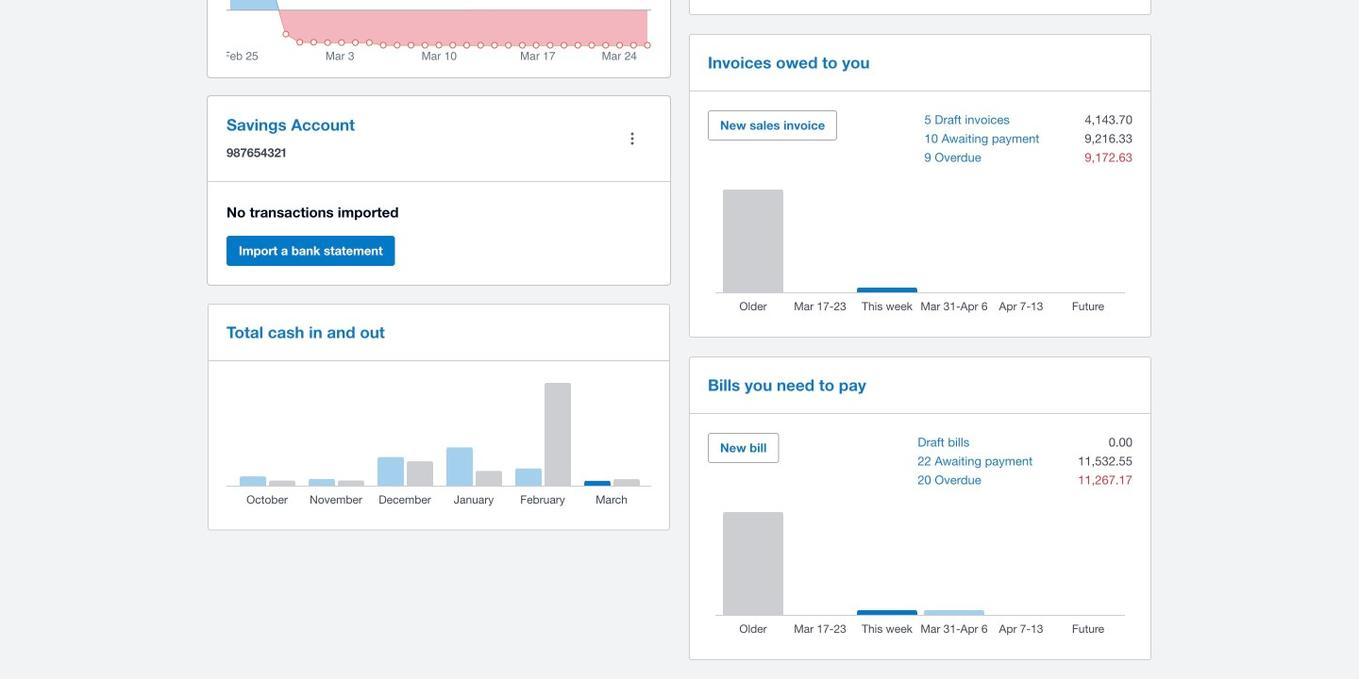 Task type: locate. For each thing, give the bounding box(es) containing it.
manage menu toggle image
[[614, 120, 651, 158]]



Task type: vqa. For each thing, say whether or not it's contained in the screenshot.
the manage menu toggle icon
yes



